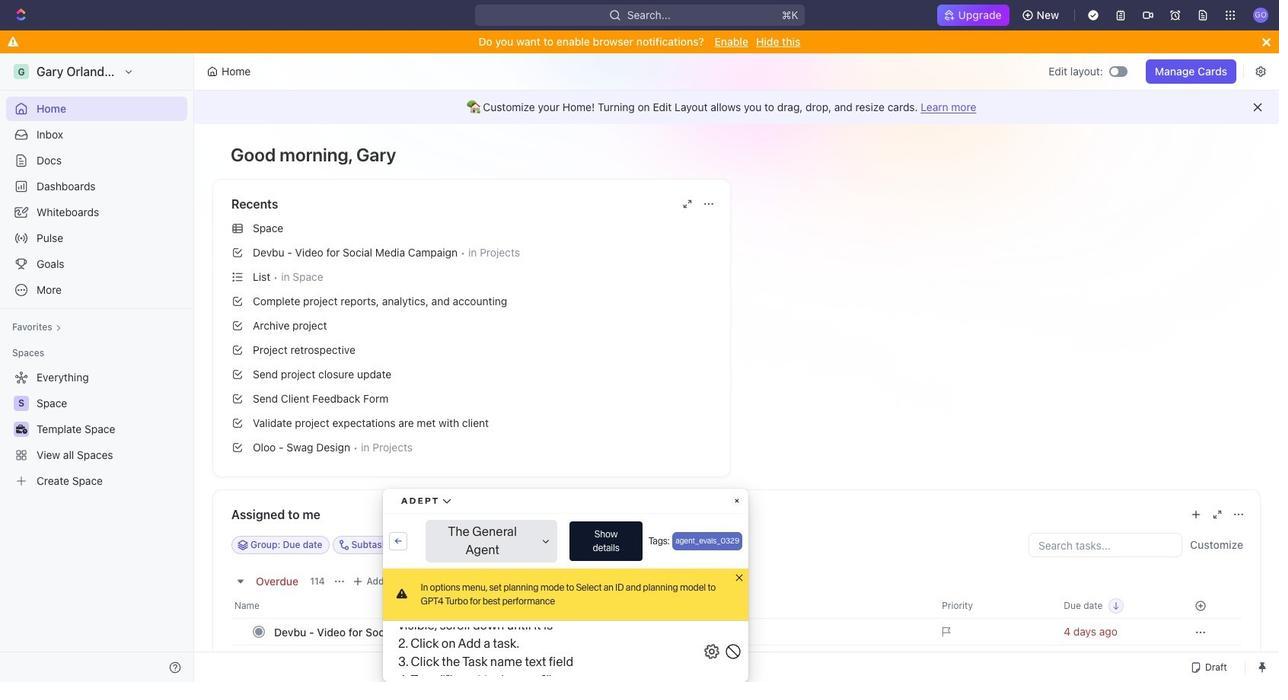 Task type: vqa. For each thing, say whether or not it's contained in the screenshot.
Team Space link to the bottom
no



Task type: describe. For each thing, give the bounding box(es) containing it.
business time image
[[16, 425, 27, 434]]



Task type: locate. For each thing, give the bounding box(es) containing it.
alert
[[194, 91, 1279, 124]]

gary orlando's workspace, , element
[[14, 64, 29, 79]]

sidebar navigation
[[0, 53, 197, 682]]

tree
[[6, 365, 187, 493]]

tree inside sidebar navigation
[[6, 365, 187, 493]]

Search tasks... text field
[[1029, 534, 1182, 557]]

space, , element
[[14, 396, 29, 411]]



